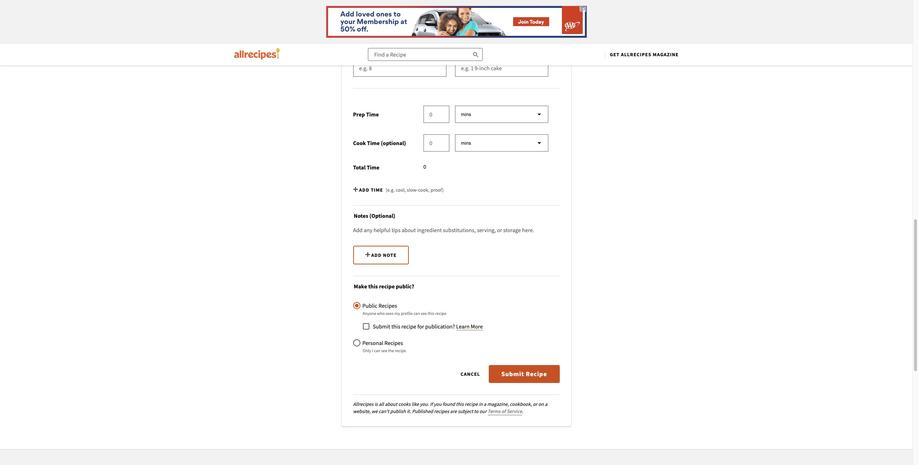 Task type: locate. For each thing, give the bounding box(es) containing it.
time right prep
[[366, 111, 379, 118]]

recipe
[[379, 283, 395, 290], [436, 311, 447, 317], [402, 323, 417, 331], [395, 348, 406, 354], [465, 402, 478, 408]]

1 horizontal spatial allrecipes
[[621, 51, 652, 58]]

a right in
[[484, 402, 487, 408]]

get
[[610, 51, 620, 58]]

Cook Time (optional) number field
[[424, 135, 450, 152]]

0 vertical spatial see
[[421, 311, 427, 317]]

allrecipes is all about cooks like you. if you found this recipe in a magazine, cookbook, or on a website, we can't publish it. published recipes are subject to our
[[353, 402, 548, 415]]

(optional)
[[469, 50, 495, 57], [370, 212, 396, 220]]

0 horizontal spatial can
[[374, 348, 381, 354]]

recipe right "the"
[[395, 348, 406, 354]]

see
[[421, 311, 427, 317], [382, 348, 388, 354]]

learn
[[456, 323, 470, 331]]

or left storage
[[497, 227, 502, 234]]

None submit
[[489, 366, 560, 384]]

add for add header
[[420, 19, 430, 26]]

1 vertical spatial allrecipes
[[353, 402, 374, 408]]

time right total
[[367, 164, 380, 171]]

step
[[383, 19, 396, 26]]

add left step
[[372, 19, 382, 26]]

add inside button
[[372, 19, 382, 26]]

0 horizontal spatial about
[[385, 402, 398, 408]]

Yield (Optional) text field
[[455, 60, 549, 77]]

about right all
[[385, 402, 398, 408]]

recipes up sees
[[379, 303, 397, 310]]

0 horizontal spatial or
[[497, 227, 502, 234]]

this
[[369, 283, 378, 290], [428, 311, 435, 317], [392, 323, 401, 331], [456, 402, 464, 408]]

see left "the"
[[382, 348, 388, 354]]

can
[[414, 311, 420, 317], [374, 348, 381, 354]]

make
[[354, 283, 367, 290]]

0 horizontal spatial (optional)
[[370, 212, 396, 220]]

are
[[450, 409, 457, 415]]

note
[[383, 252, 397, 259]]

(e.g.
[[386, 187, 395, 193]]

cookbook,
[[510, 402, 532, 408]]

allrecipes up website,
[[353, 402, 374, 408]]

on
[[539, 402, 544, 408]]

recipes
[[379, 303, 397, 310], [385, 340, 403, 347]]

public
[[363, 303, 378, 310]]

add for add any helpful tips about                 ingredient substitutions, serving, or storage here.
[[353, 227, 363, 234]]

our
[[480, 409, 487, 415]]

1 horizontal spatial a
[[545, 402, 548, 408]]

0 horizontal spatial allrecipes
[[353, 402, 374, 408]]

see inside personal recipes only i can see the recipe
[[382, 348, 388, 354]]

1 vertical spatial can
[[374, 348, 381, 354]]

or
[[497, 227, 502, 234], [533, 402, 538, 408]]

recipes inside personal recipes only i can see the recipe
[[385, 340, 403, 347]]

allrecipes inside allrecipes is all about cooks like you. if you found this recipe in a magazine, cookbook, or on a website, we can't publish it. published recipes are subject to our
[[353, 402, 374, 408]]

add note
[[372, 252, 397, 259]]

any
[[364, 227, 373, 234]]

recipe left for
[[402, 323, 417, 331]]

who
[[377, 311, 385, 317]]

recipe up publication?
[[436, 311, 447, 317]]

this up subject
[[456, 402, 464, 408]]

recipe up to
[[465, 402, 478, 408]]

like
[[412, 402, 419, 408]]

about inside allrecipes is all about cooks like you. if you found this recipe in a magazine, cookbook, or on a website, we can't publish it. published recipes are subject to our
[[385, 402, 398, 408]]

1 horizontal spatial about
[[402, 227, 416, 234]]

1 vertical spatial or
[[533, 402, 538, 408]]

see up for
[[421, 311, 427, 317]]

cool,
[[396, 187, 406, 193]]

about
[[402, 227, 416, 234], [385, 402, 398, 408]]

0 vertical spatial recipes
[[379, 303, 397, 310]]

1 vertical spatial about
[[385, 402, 398, 408]]

1 vertical spatial recipes
[[385, 340, 403, 347]]

anyone
[[363, 311, 377, 317]]

recipe left public?
[[379, 283, 395, 290]]

get allrecipes magazine
[[610, 51, 679, 58]]

0 horizontal spatial a
[[484, 402, 487, 408]]

more
[[471, 323, 483, 331]]

add down total time
[[359, 187, 370, 193]]

can't
[[379, 409, 389, 415]]

add left note
[[372, 252, 382, 259]]

add time button
[[353, 186, 383, 194]]

can right i
[[374, 348, 381, 354]]

terms
[[488, 409, 501, 415]]

prep
[[353, 111, 365, 118]]

recipes up "the"
[[385, 340, 403, 347]]

personal recipes only i can see the recipe
[[363, 340, 406, 354]]

add left header
[[420, 19, 430, 26]]

1 vertical spatial (optional)
[[370, 212, 396, 220]]

a right the on on the right
[[545, 402, 548, 408]]

2 a from the left
[[545, 402, 548, 408]]

time inside button
[[371, 187, 383, 193]]

1 horizontal spatial (optional)
[[469, 50, 495, 57]]

or left the on on the right
[[533, 402, 538, 408]]

can right profile
[[414, 311, 420, 317]]

time
[[366, 111, 379, 118], [367, 140, 380, 147], [367, 164, 380, 171], [371, 187, 383, 193]]

my
[[395, 311, 400, 317]]

total time
[[353, 164, 380, 171]]

about right tips
[[402, 227, 416, 234]]

(optional) for notes (optional)
[[370, 212, 396, 220]]

time left (e.g. at the top left of page
[[371, 187, 383, 193]]

add step button
[[353, 13, 408, 32]]

0 vertical spatial allrecipes
[[621, 51, 652, 58]]

1 horizontal spatial can
[[414, 311, 420, 317]]

(e.g. cool, slow-cook, proof)
[[386, 187, 444, 193]]

header
[[432, 19, 452, 26]]

recipes
[[434, 409, 449, 415]]

public recipes
[[363, 303, 397, 310]]

is
[[375, 402, 378, 408]]

recipe inside personal recipes only i can see the recipe
[[395, 348, 406, 354]]

add
[[372, 19, 382, 26], [420, 19, 430, 26], [359, 187, 370, 193], [353, 227, 363, 234], [372, 252, 382, 259]]

service
[[507, 409, 522, 415]]

yield (optional)
[[455, 50, 495, 57]]

Search text field
[[368, 48, 483, 61]]

this down the my
[[392, 323, 401, 331]]

or inside allrecipes is all about cooks like you. if you found this recipe in a magazine, cookbook, or on a website, we can't publish it. published recipes are subject to our
[[533, 402, 538, 408]]

(optional) up helpful
[[370, 212, 396, 220]]

recipe inside allrecipes is all about cooks like you. if you found this recipe in a magazine, cookbook, or on a website, we can't publish it. published recipes are subject to our
[[465, 402, 478, 408]]

yield
[[455, 50, 468, 57]]

servings
[[353, 50, 375, 57]]

.
[[522, 409, 524, 415]]

1 horizontal spatial or
[[533, 402, 538, 408]]

of
[[502, 409, 506, 415]]

1 vertical spatial see
[[382, 348, 388, 354]]

allrecipes right get
[[621, 51, 652, 58]]

this up the submit this recipe for publication? learn more
[[428, 311, 435, 317]]

1 horizontal spatial see
[[421, 311, 427, 317]]

add any helpful tips about                 ingredient substitutions, serving, or storage here.
[[353, 227, 535, 234]]

e.g. Pour into greased trays and bake for 15-20 minutes… text field
[[353, 0, 549, 0]]

in
[[479, 402, 483, 408]]

0 horizontal spatial see
[[382, 348, 388, 354]]

time for add
[[371, 187, 383, 193]]

allrecipes
[[621, 51, 652, 58], [353, 402, 374, 408]]

add for add step
[[372, 19, 382, 26]]

if
[[430, 402, 433, 408]]

add left any
[[353, 227, 363, 234]]

a
[[484, 402, 487, 408], [545, 402, 548, 408]]

all
[[379, 402, 384, 408]]

proof)
[[431, 187, 444, 193]]

get allrecipes magazine link
[[610, 51, 679, 58]]

time right cook
[[367, 140, 380, 147]]

0 vertical spatial (optional)
[[469, 50, 495, 57]]

(optional) right yield
[[469, 50, 495, 57]]



Task type: describe. For each thing, give the bounding box(es) containing it.
total
[[353, 164, 366, 171]]

submit
[[373, 323, 391, 331]]

add step
[[372, 19, 396, 26]]

notes
[[354, 212, 369, 220]]

this inside allrecipes is all about cooks like you. if you found this recipe in a magazine, cookbook, or on a website, we can't publish it. published recipes are subject to our
[[456, 402, 464, 408]]

add header button
[[414, 13, 452, 32]]

found
[[443, 402, 455, 408]]

add time
[[359, 187, 383, 193]]

time for cook
[[367, 140, 380, 147]]

make this recipe public?
[[354, 283, 415, 290]]

prep time
[[353, 111, 379, 118]]

cook time (optional)
[[353, 140, 406, 147]]

add note button
[[353, 246, 409, 265]]

magazine,
[[488, 402, 509, 408]]

to
[[474, 409, 479, 415]]

add for add note
[[372, 252, 382, 259]]

profile
[[401, 311, 413, 317]]

recipes for public
[[379, 303, 397, 310]]

you
[[434, 402, 442, 408]]

magazine
[[653, 51, 679, 58]]

sees
[[386, 311, 394, 317]]

add for add time
[[359, 187, 370, 193]]

i
[[372, 348, 373, 354]]

subject
[[458, 409, 473, 415]]

it.
[[407, 409, 411, 415]]

Servings number field
[[353, 60, 447, 77]]

recipes for personal
[[385, 340, 403, 347]]

slow-
[[407, 187, 418, 193]]

tips
[[392, 227, 401, 234]]

(optional) for yield (optional)
[[469, 50, 495, 57]]

0 vertical spatial about
[[402, 227, 416, 234]]

personal
[[363, 340, 384, 347]]

1 a from the left
[[484, 402, 487, 408]]

substitutions,
[[443, 227, 476, 234]]

time for total
[[367, 164, 380, 171]]

Prep Time number field
[[424, 106, 450, 123]]

serving,
[[477, 227, 496, 234]]

time for prep
[[366, 111, 379, 118]]

can inside personal recipes only i can see the recipe
[[374, 348, 381, 354]]

terms of service link
[[488, 408, 522, 416]]

only
[[363, 348, 371, 354]]

learn more link
[[456, 323, 483, 331]]

advertisement region
[[326, 6, 587, 38]]

here.
[[522, 227, 535, 234]]

website,
[[353, 409, 371, 415]]

cooks
[[399, 402, 411, 408]]

for
[[418, 323, 424, 331]]

storage
[[504, 227, 521, 234]]

helpful
[[374, 227, 391, 234]]

public?
[[396, 283, 415, 290]]

publication?
[[426, 323, 455, 331]]

published
[[412, 409, 433, 415]]

terms of service .
[[488, 409, 524, 415]]

add header
[[420, 19, 452, 26]]

publish
[[390, 409, 406, 415]]

this right make
[[369, 283, 378, 290]]

0 vertical spatial can
[[414, 311, 420, 317]]

the
[[388, 348, 394, 354]]

ingredient
[[417, 227, 442, 234]]

submit this recipe for publication? learn more
[[373, 323, 483, 331]]

cook,
[[418, 187, 430, 193]]

0
[[424, 163, 427, 170]]

you.
[[420, 402, 429, 408]]

cook
[[353, 140, 366, 147]]

(optional)
[[381, 140, 406, 147]]

we
[[372, 409, 378, 415]]

cancel button
[[461, 371, 481, 379]]

0 vertical spatial or
[[497, 227, 502, 234]]

anyone who sees my profile can see this recipe
[[363, 311, 447, 317]]

notes (optional)
[[354, 212, 396, 220]]

cancel
[[461, 371, 481, 378]]



Task type: vqa. For each thing, say whether or not it's contained in the screenshot.
kids.
no



